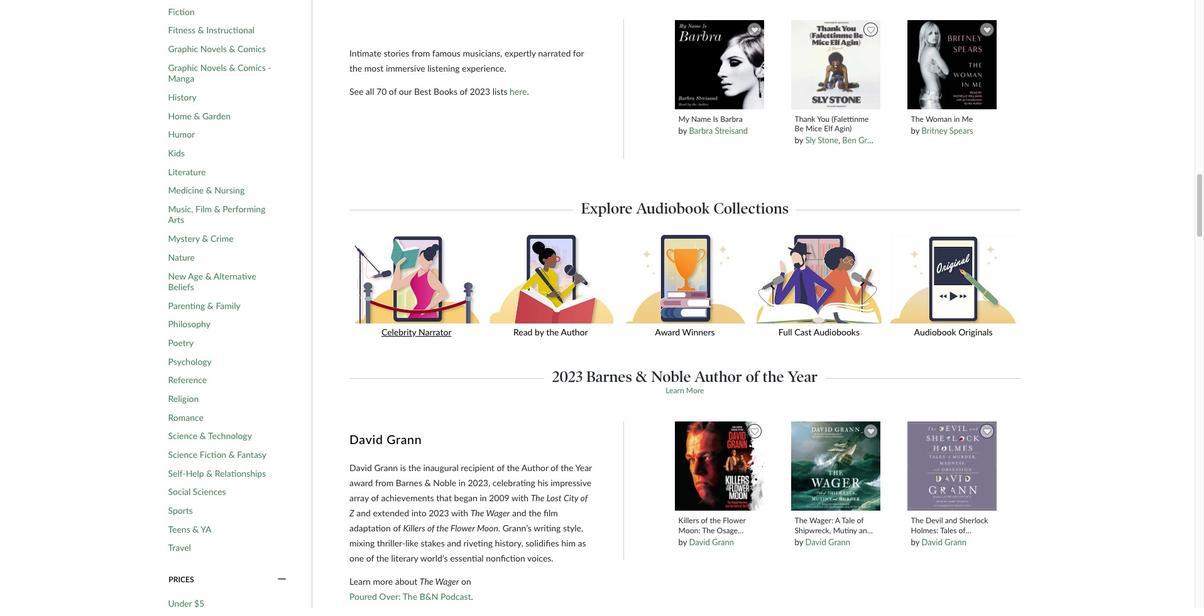 Task type: vqa. For each thing, say whether or not it's contained in the screenshot.
for
yes



Task type: locate. For each thing, give the bounding box(es) containing it.
minus image
[[278, 575, 286, 586]]

barbra
[[721, 114, 743, 124], [690, 126, 713, 136]]

2023 left lists
[[470, 86, 491, 97]]

1 vertical spatial .
[[499, 523, 501, 534]]

parenting & family
[[168, 300, 241, 311]]

the down full
[[763, 368, 785, 386]]

year up 'impressive'
[[576, 463, 592, 473]]

self-help & relationships link
[[168, 468, 266, 479]]

1 horizontal spatial learn
[[666, 386, 685, 395]]

david for the wager: a tale of shipwreck, mutiny and murder (2023 b&n author of the year)
[[806, 538, 827, 548]]

best
[[414, 86, 432, 97]]

fiction
[[168, 6, 195, 17], [200, 450, 226, 460]]

narrated
[[538, 48, 571, 59]]

history link
[[168, 92, 197, 103]]

1 david grann link from the left
[[690, 538, 735, 548]]

with down began at the left of the page
[[452, 508, 469, 519]]

3 david grann link from the left
[[922, 538, 967, 548]]

david grann link down osage
[[690, 538, 735, 548]]

. down "on"
[[471, 592, 473, 602]]

stakes
[[421, 538, 445, 549]]

& inside david grann is the inaugural recipient of the author of the year award from barnes & noble in 2023, celebrating his impressive array of achievements that began in 2009 with
[[425, 478, 431, 489]]

comics down 'instructional'
[[238, 43, 266, 54]]

as
[[578, 538, 586, 549]]

1 vertical spatial comics
[[238, 62, 266, 73]]

by down moon:
[[679, 538, 687, 548]]

comics left '-'
[[238, 62, 266, 73]]

. for learn more about the wager on poured over: the b&n podcast .
[[471, 592, 473, 602]]

with down celebrating
[[512, 493, 529, 504]]

graphic up manga
[[168, 62, 198, 73]]

new age & alternative beliefs
[[168, 271, 257, 292]]

the inside the wager: a tale of shipwreck, mutiny and murder (2023 b&n author of the year)
[[795, 517, 808, 526]]

2 novels from the top
[[200, 62, 227, 73]]

0 horizontal spatial fiction
[[168, 6, 195, 17]]

him
[[562, 538, 576, 549]]

year)
[[842, 545, 859, 555]]

the right is at the bottom
[[409, 463, 421, 473]]

b&n
[[844, 536, 860, 545], [420, 592, 439, 602]]

flower up riveting
[[451, 523, 475, 534]]

in up began at the left of the page
[[459, 478, 466, 489]]

music,
[[168, 204, 193, 214]]

2 by david grann from the left
[[795, 538, 851, 548]]

fiction up fitness
[[168, 6, 195, 17]]

novels down 'fitness & instructional' link
[[200, 43, 227, 54]]

listening
[[428, 63, 460, 74]]

reference
[[168, 375, 207, 386]]

with inside david grann is the inaugural recipient of the author of the year award from barnes & noble in 2023, celebrating his impressive array of achievements that began in 2009 with
[[512, 493, 529, 504]]

1 vertical spatial audiobook
[[915, 327, 957, 337]]

2 vertical spatial .
[[471, 592, 473, 602]]

teens & ya link
[[168, 524, 212, 535]]

novels down graphic novels & comics link
[[200, 62, 227, 73]]

parenting
[[168, 300, 205, 311]]

david grann link for fbi
[[690, 538, 735, 548]]

0 vertical spatial from
[[412, 48, 430, 59]]

year
[[788, 368, 818, 386], [576, 463, 592, 473]]

in left "me"
[[954, 114, 961, 124]]

graphic down fitness
[[168, 43, 198, 54]]

1 science from the top
[[168, 431, 198, 442]]

david
[[350, 433, 383, 447], [350, 463, 372, 473], [690, 538, 710, 548], [806, 538, 827, 548], [922, 538, 943, 548]]

of inside 2023 barnes & noble author of the year learn more
[[746, 368, 759, 386]]

experience.
[[462, 63, 507, 74]]

the down "murders"
[[688, 545, 699, 555]]

1 horizontal spatial in
[[480, 493, 487, 504]]

killers inside killers of the flower moon: the osage murders and the birth of the fbi
[[679, 517, 700, 526]]

1 horizontal spatial fiction
[[200, 450, 226, 460]]

david grann link down the tales
[[922, 538, 967, 548]]

madness,
[[940, 536, 972, 545]]

b&n up year)
[[844, 536, 860, 545]]

2 horizontal spatial in
[[954, 114, 961, 124]]

spears
[[950, 126, 974, 136]]

2 horizontal spatial david grann link
[[922, 538, 967, 548]]

2 comics from the top
[[238, 62, 266, 73]]

and inside 'and the film adaptation of'
[[513, 508, 527, 519]]

learn left the more
[[666, 386, 685, 395]]

novels for graphic novels & comics - manga
[[200, 62, 227, 73]]

and up grann's
[[513, 508, 527, 519]]

0 vertical spatial with
[[512, 493, 529, 504]]

like
[[406, 538, 419, 549]]

0 horizontal spatial barnes
[[396, 478, 423, 489]]

1 horizontal spatial david grann link
[[806, 538, 851, 548]]

social sciences
[[168, 487, 226, 498]]

by david grann down moon:
[[679, 538, 735, 548]]

0 vertical spatial b&n
[[844, 536, 860, 545]]

the inside intimate stories from famous musicians, expertly narrated for the most immersive listening experience.
[[350, 63, 362, 74]]

grann left is at the bottom
[[374, 463, 398, 473]]

of
[[389, 86, 397, 97], [460, 86, 468, 97], [746, 368, 759, 386], [497, 463, 505, 473], [551, 463, 559, 473], [371, 493, 379, 504], [581, 493, 588, 504], [702, 517, 708, 526], [858, 517, 864, 526], [393, 523, 401, 534], [428, 523, 435, 534], [959, 526, 966, 536], [679, 545, 686, 555], [821, 545, 827, 555], [366, 553, 374, 564]]

our
[[399, 86, 412, 97]]

my
[[679, 114, 690, 124]]

0 horizontal spatial killers
[[403, 523, 426, 534]]

and
[[357, 508, 371, 519], [513, 508, 527, 519], [946, 517, 958, 526], [860, 526, 872, 536], [709, 536, 722, 545], [974, 536, 986, 545], [447, 538, 462, 549]]

2 vertical spatial in
[[480, 493, 487, 504]]

grann for killers of the flower moon: the osage murders and the birth of the fbi
[[713, 538, 735, 548]]

by david grann down the tales
[[912, 538, 967, 548]]

0 vertical spatial graphic
[[168, 43, 198, 54]]

1 horizontal spatial with
[[512, 493, 529, 504]]

david grann link down shipwreck,
[[806, 538, 851, 548]]

the down osage
[[724, 536, 735, 545]]

1 vertical spatial from
[[375, 478, 394, 489]]

read by the author link
[[484, 235, 618, 346]]

the down his
[[531, 493, 545, 504]]

2 horizontal spatial 2023
[[552, 368, 583, 386]]

1 vertical spatial wager
[[436, 577, 459, 587]]

0 horizontal spatial b&n
[[420, 592, 439, 602]]

0 horizontal spatial year
[[576, 463, 592, 473]]

new age & alternative beliefs link
[[168, 271, 272, 293]]

1 comics from the top
[[238, 43, 266, 54]]

0 vertical spatial audiobook
[[637, 199, 710, 218]]

and inside . grann's writing style, mixing thriller-like stakes and riveting history, solidifies him as one of the literary world's essential nonfiction voices.
[[447, 538, 462, 549]]

2 horizontal spatial by david grann
[[912, 538, 967, 548]]

1 vertical spatial learn
[[350, 577, 371, 587]]

0 horizontal spatial flower
[[451, 523, 475, 534]]

1 vertical spatial noble
[[433, 478, 457, 489]]

. right lists
[[527, 86, 529, 97]]

2023 barnes & noble author of the year learn more
[[552, 368, 818, 395]]

noble up that
[[433, 478, 457, 489]]

0 horizontal spatial noble
[[433, 478, 457, 489]]

fiction down science & technology link
[[200, 450, 226, 460]]

1 horizontal spatial audiobook
[[915, 327, 957, 337]]

killers up moon:
[[679, 517, 700, 526]]

graphic novels & comics - manga
[[168, 62, 271, 84]]

1 vertical spatial b&n
[[420, 592, 439, 602]]

by david grann for madness,
[[912, 538, 967, 548]]

3 by david grann from the left
[[912, 538, 967, 548]]

award winners
[[655, 327, 715, 337]]

novels inside graphic novels & comics - manga
[[200, 62, 227, 73]]

0 horizontal spatial .
[[471, 592, 473, 602]]

1 horizontal spatial year
[[788, 368, 818, 386]]

comics
[[238, 43, 266, 54], [238, 62, 266, 73]]

full cast audiobooks image
[[753, 235, 887, 324]]

is
[[714, 114, 719, 124]]

achievements
[[381, 493, 434, 504]]

and down killers of the flower moon
[[447, 538, 462, 549]]

0 vertical spatial barnes
[[587, 368, 632, 386]]

1 horizontal spatial .
[[499, 523, 501, 534]]

1 horizontal spatial by david grann
[[795, 538, 851, 548]]

0 vertical spatial novels
[[200, 43, 227, 54]]

barnes
[[587, 368, 632, 386], [396, 478, 423, 489]]

0 vertical spatial wager
[[486, 508, 510, 519]]

grann down the tales
[[945, 538, 967, 548]]

stories
[[384, 48, 410, 59]]

nursing
[[215, 185, 245, 196]]

1 vertical spatial graphic
[[168, 62, 198, 73]]

from right award on the bottom
[[375, 478, 394, 489]]

in inside the woman in me by britney spears
[[954, 114, 961, 124]]

author down the murder
[[795, 545, 819, 555]]

1 vertical spatial in
[[459, 478, 466, 489]]

1 vertical spatial barbra
[[690, 126, 713, 136]]

the inside the wager: a tale of shipwreck, mutiny and murder (2023 b&n author of the year)
[[829, 545, 841, 555]]

audiobook originals link
[[887, 235, 1021, 346]]

the left film
[[529, 508, 542, 519]]

1 vertical spatial science
[[168, 450, 198, 460]]

1 horizontal spatial from
[[412, 48, 430, 59]]

author up the more
[[695, 368, 743, 386]]

humor link
[[168, 129, 195, 140]]

. for see all 70 of our best books of 2023 lists here .
[[527, 86, 529, 97]]

1 horizontal spatial noble
[[651, 368, 691, 386]]

1 horizontal spatial 2023
[[470, 86, 491, 97]]

essential
[[450, 553, 484, 564]]

0 vertical spatial year
[[788, 368, 818, 386]]

0 vertical spatial barbra
[[721, 114, 743, 124]]

0 vertical spatial in
[[954, 114, 961, 124]]

0 horizontal spatial from
[[375, 478, 394, 489]]

flower for moon
[[451, 523, 475, 534]]

killers
[[679, 517, 700, 526], [403, 523, 426, 534]]

the up holmes:
[[912, 517, 924, 526]]

2023 down that
[[429, 508, 449, 519]]

the up "murders"
[[703, 526, 715, 536]]

by inside thank you (falettinme be mice elf agin) by sly stone , ben greenman
[[795, 135, 804, 146]]

the down intimate
[[350, 63, 362, 74]]

shipwreck,
[[795, 526, 832, 536]]

poured
[[350, 592, 377, 602]]

0 horizontal spatial with
[[452, 508, 469, 519]]

2 graphic from the top
[[168, 62, 198, 73]]

0 horizontal spatial 2023
[[429, 508, 449, 519]]

. left grann's
[[499, 523, 501, 534]]

by down my
[[679, 126, 687, 136]]

learn
[[666, 386, 685, 395], [350, 577, 371, 587]]

0 vertical spatial noble
[[651, 368, 691, 386]]

2023
[[470, 86, 491, 97], [552, 368, 583, 386], [429, 508, 449, 519]]

killers for killers of the flower moon
[[403, 523, 426, 534]]

award
[[655, 327, 681, 337]]

2 science from the top
[[168, 450, 198, 460]]

grann down the mutiny
[[829, 538, 851, 548]]

full cast audiobooks link
[[753, 235, 887, 346]]

1 graphic from the top
[[168, 43, 198, 54]]

graphic for graphic novels & comics
[[168, 43, 198, 54]]

year down cast
[[788, 368, 818, 386]]

and inside the wager: a tale of shipwreck, mutiny and murder (2023 b&n author of the year)
[[860, 526, 872, 536]]

0 vertical spatial learn
[[666, 386, 685, 395]]

& inside music, film & performing arts
[[214, 204, 221, 214]]

romance link
[[168, 412, 204, 423]]

audiobook
[[637, 199, 710, 218], [915, 327, 957, 337]]

1 vertical spatial year
[[576, 463, 592, 473]]

graphic inside graphic novels & comics link
[[168, 43, 198, 54]]

nature link
[[168, 252, 195, 263]]

1 horizontal spatial b&n
[[844, 536, 860, 545]]

celebrity
[[382, 327, 417, 337]]

award
[[350, 478, 373, 489]]

wager down 2009 in the bottom of the page
[[486, 508, 510, 519]]

b&n left the podcast
[[420, 592, 439, 602]]

david for the devil and sherlock holmes: tales of murder, madness, and obsession
[[922, 538, 943, 548]]

0 horizontal spatial in
[[459, 478, 466, 489]]

thank
[[795, 114, 816, 124]]

. inside learn more about the wager on poured over: the b&n podcast .
[[471, 592, 473, 602]]

sly stone link
[[806, 135, 839, 146]]

barnes inside 2023 barnes & noble author of the year learn more
[[587, 368, 632, 386]]

science up self-
[[168, 450, 198, 460]]

0 horizontal spatial learn
[[350, 577, 371, 587]]

the up osage
[[710, 517, 721, 526]]

of inside the lost city of z
[[581, 493, 588, 504]]

the down thriller-
[[376, 553, 389, 564]]

1 vertical spatial novels
[[200, 62, 227, 73]]

flower up osage
[[723, 517, 746, 526]]

religion
[[168, 394, 199, 404]]

killers up like
[[403, 523, 426, 534]]

by left britney at the top right
[[912, 126, 920, 136]]

0 vertical spatial .
[[527, 86, 529, 97]]

& inside 2023 barnes & noble author of the year learn more
[[636, 368, 648, 386]]

1 novels from the top
[[200, 43, 227, 54]]

novels for graphic novels & comics
[[200, 43, 227, 54]]

literary
[[391, 553, 418, 564]]

david inside david grann is the inaugural recipient of the author of the year award from barnes & noble in 2023, celebrating his impressive array of achievements that began in 2009 with
[[350, 463, 372, 473]]

wager up the podcast
[[436, 577, 459, 587]]

and right z
[[357, 508, 371, 519]]

from up immersive
[[412, 48, 430, 59]]

and right the mutiny
[[860, 526, 872, 536]]

audiobook inside audiobook originals link
[[915, 327, 957, 337]]

the up celebrating
[[507, 463, 520, 473]]

by david grann for murder
[[795, 538, 851, 548]]

here link
[[510, 86, 527, 97]]

expertly
[[505, 48, 536, 59]]

devil
[[926, 517, 944, 526]]

in down 2023,
[[480, 493, 487, 504]]

and the film adaptation of
[[350, 508, 558, 534]]

comics inside graphic novels & comics - manga
[[238, 62, 266, 73]]

2 david grann link from the left
[[806, 538, 851, 548]]

2023 inside 2023 barnes & noble author of the year learn more
[[552, 368, 583, 386]]

in
[[954, 114, 961, 124], [459, 478, 466, 489], [480, 493, 487, 504]]

barbra down name
[[690, 126, 713, 136]]

year inside 2023 barnes & noble author of the year learn more
[[788, 368, 818, 386]]

of inside . grann's writing style, mixing thriller-like stakes and riveting history, solidifies him as one of the literary world's essential nonfiction voices.
[[366, 553, 374, 564]]

0 horizontal spatial david grann link
[[690, 538, 735, 548]]

the up shipwreck,
[[795, 517, 808, 526]]

podcast
[[441, 592, 471, 602]]

1 vertical spatial 2023
[[552, 368, 583, 386]]

grann down osage
[[713, 538, 735, 548]]

the up the stakes
[[437, 523, 449, 534]]

the up 'impressive'
[[561, 463, 574, 473]]

1 vertical spatial barnes
[[396, 478, 423, 489]]

by david grann down shipwreck,
[[795, 538, 851, 548]]

0 vertical spatial science
[[168, 431, 198, 442]]

flower for moon:
[[723, 517, 746, 526]]

and up fbi
[[709, 536, 722, 545]]

(falettinme
[[832, 114, 869, 124]]

1 horizontal spatial barnes
[[587, 368, 632, 386]]

grann for the devil and sherlock holmes: tales of murder, madness, and obsession
[[945, 538, 967, 548]]

the inside the woman in me by britney spears
[[912, 114, 924, 124]]

graphic inside graphic novels & comics - manga
[[168, 62, 198, 73]]

2023,
[[468, 478, 491, 489]]

the up britney at the top right
[[912, 114, 924, 124]]

music, film & performing arts
[[168, 204, 266, 225]]

0 vertical spatial fiction
[[168, 6, 195, 17]]

my name is barbra by barbra streisand
[[679, 114, 748, 136]]

1 horizontal spatial flower
[[723, 517, 746, 526]]

1 horizontal spatial killers
[[679, 517, 700, 526]]

0 vertical spatial comics
[[238, 43, 266, 54]]

by left sly
[[795, 135, 804, 146]]

collections
[[714, 199, 789, 218]]

science down romance link
[[168, 431, 198, 442]]

array
[[350, 493, 369, 504]]

britney
[[922, 126, 948, 136]]

philosophy link
[[168, 319, 211, 330]]

mystery & crime link
[[168, 233, 234, 244]]

noble inside 2023 barnes & noble author of the year learn more
[[651, 368, 691, 386]]

sherlock
[[960, 517, 989, 526]]

sports link
[[168, 506, 193, 517]]

learn up poured
[[350, 577, 371, 587]]

flower inside killers of the flower moon: the osage murders and the birth of the fbi
[[723, 517, 746, 526]]

the down (2023
[[829, 545, 841, 555]]

over:
[[379, 592, 401, 602]]

tales
[[941, 526, 957, 536]]

began
[[454, 493, 478, 504]]

noble up learn more link
[[651, 368, 691, 386]]

0 horizontal spatial wager
[[436, 577, 459, 587]]

barbra up streisand
[[721, 114, 743, 124]]

author up his
[[522, 463, 549, 473]]

literature
[[168, 166, 206, 177]]

killers for killers of the flower moon: the osage murders and the birth of the fbi
[[679, 517, 700, 526]]

audiobook originals
[[915, 327, 993, 337]]

the right read on the left bottom
[[547, 327, 559, 337]]

. inside . grann's writing style, mixing thriller-like stakes and riveting history, solidifies him as one of the literary world's essential nonfiction voices.
[[499, 523, 501, 534]]

1 by david grann from the left
[[679, 538, 735, 548]]

film
[[196, 204, 212, 214]]

comics for graphic novels & comics
[[238, 43, 266, 54]]

0 horizontal spatial by david grann
[[679, 538, 735, 548]]

the inside killers of the flower moon: the osage murders and the birth of the fbi
[[703, 526, 715, 536]]

2023 down read by the author
[[552, 368, 583, 386]]

2 horizontal spatial .
[[527, 86, 529, 97]]

ya
[[201, 524, 212, 535]]

grann for the wager: a tale of shipwreck, mutiny and murder (2023 b&n author of the year)
[[829, 538, 851, 548]]

teens & ya
[[168, 524, 212, 535]]

lists
[[493, 86, 508, 97]]

science
[[168, 431, 198, 442], [168, 450, 198, 460]]

tale
[[842, 517, 856, 526]]



Task type: describe. For each thing, give the bounding box(es) containing it.
musicians,
[[463, 48, 503, 59]]

2 vertical spatial 2023
[[429, 508, 449, 519]]

social sciences link
[[168, 487, 226, 498]]

author inside david grann is the inaugural recipient of the author of the year award from barnes & noble in 2023, celebrating his impressive array of achievements that began in 2009 with
[[522, 463, 549, 473]]

wager inside learn more about the wager on poured over: the b&n podcast .
[[436, 577, 459, 587]]

learn inside 2023 barnes & noble author of the year learn more
[[666, 386, 685, 395]]

grann's
[[503, 523, 532, 534]]

david for killers of the flower moon: the osage murders and the birth of the fbi
[[690, 538, 710, 548]]

the right about
[[420, 577, 434, 587]]

the inside the lost city of z
[[531, 493, 545, 504]]

the woman in me image
[[907, 19, 998, 110]]

thank you (falettinme be mice elf agin) link
[[795, 114, 877, 134]]

the lost city of z
[[350, 493, 588, 519]]

barnes inside david grann is the inaugural recipient of the author of the year award from barnes & noble in 2023, celebrating his impressive array of achievements that began in 2009 with
[[396, 478, 423, 489]]

my name is barbra link
[[679, 114, 761, 124]]

arts
[[168, 215, 184, 225]]

murder
[[795, 536, 820, 545]]

greenman
[[859, 135, 896, 146]]

about
[[395, 577, 418, 587]]

you
[[818, 114, 830, 124]]

moon:
[[679, 526, 701, 536]]

killers of the flower moon
[[403, 523, 499, 534]]

killers of the flower moon: the osage murders and the birth of the fbi link
[[679, 517, 761, 555]]

here
[[510, 86, 527, 97]]

age
[[188, 271, 203, 281]]

science for science fiction & fantasy
[[168, 450, 198, 460]]

1 horizontal spatial barbra
[[721, 114, 743, 124]]

graphic for graphic novels & comics - manga
[[168, 62, 198, 73]]

woman
[[926, 114, 952, 124]]

agin)
[[835, 124, 852, 133]]

style,
[[563, 523, 584, 534]]

graphic novels & comics
[[168, 43, 266, 54]]

award winners image
[[618, 235, 753, 324]]

learn more about the wager on poured over: the b&n podcast .
[[350, 577, 473, 602]]

year inside david grann is the inaugural recipient of the author of the year award from barnes & noble in 2023, celebrating his impressive array of achievements that began in 2009 with
[[576, 463, 592, 473]]

poetry
[[168, 338, 194, 348]]

name
[[692, 114, 712, 124]]

intimate stories from famous musicians, expertly narrated for the most immersive listening experience.
[[350, 48, 584, 74]]

author inside the wager: a tale of shipwreck, mutiny and murder (2023 b&n author of the year)
[[795, 545, 819, 555]]

& inside new age & alternative beliefs
[[205, 271, 212, 281]]

medicine & nursing link
[[168, 185, 245, 196]]

read
[[514, 327, 533, 337]]

medicine & nursing
[[168, 185, 245, 196]]

on
[[462, 577, 472, 587]]

grann inside david grann is the inaugural recipient of the author of the year award from barnes & noble in 2023, celebrating his impressive array of achievements that began in 2009 with
[[374, 463, 398, 473]]

technology
[[208, 431, 252, 442]]

thank you (falettinme be mice elf agin) image
[[791, 19, 882, 110]]

fitness & instructional
[[168, 25, 255, 35]]

city
[[564, 493, 579, 504]]

0 vertical spatial 2023
[[470, 86, 491, 97]]

b&n inside learn more about the wager on poured over: the b&n podcast .
[[420, 592, 439, 602]]

history
[[168, 92, 197, 102]]

the inside . grann's writing style, mixing thriller-like stakes and riveting history, solidifies him as one of the literary world's essential nonfiction voices.
[[376, 553, 389, 564]]

the inside the devil and sherlock holmes: tales of murder, madness, and obsession
[[912, 517, 924, 526]]

more
[[687, 386, 705, 395]]

all
[[366, 86, 374, 97]]

the inside 'and the film adaptation of'
[[529, 508, 542, 519]]

fitness & instructional link
[[168, 25, 255, 36]]

science for science & technology
[[168, 431, 198, 442]]

by down shipwreck,
[[795, 538, 804, 548]]

(2023
[[822, 536, 842, 545]]

. grann's writing style, mixing thriller-like stakes and riveting history, solidifies him as one of the literary world's essential nonfiction voices.
[[350, 523, 586, 564]]

music, film & performing arts link
[[168, 204, 272, 226]]

1 horizontal spatial wager
[[486, 508, 510, 519]]

voices.
[[528, 553, 554, 564]]

world's
[[421, 553, 448, 564]]

philosophy
[[168, 319, 211, 330]]

& inside graphic novels & comics - manga
[[229, 62, 235, 73]]

read by the author
[[514, 327, 588, 337]]

david grann
[[350, 433, 422, 447]]

by inside my name is barbra by barbra streisand
[[679, 126, 687, 136]]

barbra streisand link
[[690, 126, 748, 136]]

immersive
[[386, 63, 425, 74]]

grann up is at the bottom
[[387, 433, 422, 447]]

mixing
[[350, 538, 375, 549]]

for
[[573, 48, 584, 59]]

alternative
[[214, 271, 257, 281]]

extended
[[373, 508, 409, 519]]

and down sherlock
[[974, 536, 986, 545]]

learn inside learn more about the wager on poured over: the b&n podcast .
[[350, 577, 371, 587]]

killers of the flower moon: the osage murders and the birth of the fbi
[[679, 517, 753, 555]]

the up moon
[[471, 508, 484, 519]]

& inside "link"
[[202, 233, 208, 244]]

of inside the devil and sherlock holmes: tales of murder, madness, and obsession
[[959, 526, 966, 536]]

science fiction & fantasy
[[168, 450, 267, 460]]

noble inside david grann is the inaugural recipient of the author of the year award from barnes & noble in 2023, celebrating his impressive array of achievements that began in 2009 with
[[433, 478, 457, 489]]

kids
[[168, 148, 185, 158]]

comics for graphic novels & comics - manga
[[238, 62, 266, 73]]

more
[[373, 577, 393, 587]]

0 horizontal spatial audiobook
[[637, 199, 710, 218]]

and up the tales
[[946, 517, 958, 526]]

my name is barbra image
[[675, 19, 765, 110]]

the devil and sherlock holmes: tales of murder, madness, and obsession link
[[912, 517, 994, 555]]

audiobooks
[[814, 327, 860, 337]]

celebrity narrator
[[382, 327, 452, 337]]

author inside 2023 barnes & noble author of the year learn more
[[695, 368, 743, 386]]

by right read on the left bottom
[[535, 327, 544, 337]]

the wager: a tale of shipwreck, mutiny and murder (2023 b&n author of the year) image
[[791, 421, 882, 512]]

kids link
[[168, 148, 185, 159]]

the wager: a tale of shipwreck, mutiny and murder (2023 b&n author of the year)
[[795, 517, 872, 555]]

celebrity narrator image
[[350, 235, 484, 324]]

1 vertical spatial with
[[452, 508, 469, 519]]

killers of the flower moon: the osage murders and the birth of the fbi image
[[675, 421, 765, 512]]

from inside david grann is the inaugural recipient of the author of the year award from barnes & noble in 2023, celebrating his impressive array of achievements that began in 2009 with
[[375, 478, 394, 489]]

humor
[[168, 129, 195, 140]]

and inside killers of the flower moon: the osage murders and the birth of the fbi
[[709, 536, 722, 545]]

family
[[216, 300, 241, 311]]

sports
[[168, 506, 193, 516]]

birth
[[737, 536, 753, 545]]

from inside intimate stories from famous musicians, expertly narrated for the most immersive listening experience.
[[412, 48, 430, 59]]

murder,
[[912, 536, 938, 545]]

holmes:
[[912, 526, 939, 536]]

reference link
[[168, 375, 207, 386]]

the devil and sherlock holmes: tales of murder, madness, and obsession image
[[907, 421, 998, 512]]

by inside the woman in me by britney spears
[[912, 126, 920, 136]]

2009
[[489, 493, 510, 504]]

david grann link for the
[[806, 538, 851, 548]]

by david grann for and
[[679, 538, 735, 548]]

70
[[377, 86, 387, 97]]

books
[[434, 86, 458, 97]]

home & garden
[[168, 110, 231, 121]]

of inside 'and the film adaptation of'
[[393, 523, 401, 534]]

author right read on the left bottom
[[561, 327, 588, 337]]

1 vertical spatial fiction
[[200, 450, 226, 460]]

new
[[168, 271, 186, 281]]

,
[[839, 135, 841, 146]]

the down about
[[403, 592, 418, 602]]

adaptation
[[350, 523, 391, 534]]

mutiny
[[834, 526, 858, 536]]

original audiobooks image
[[887, 235, 1021, 324]]

psychology
[[168, 356, 212, 367]]

by down holmes:
[[912, 538, 920, 548]]

0 horizontal spatial barbra
[[690, 126, 713, 136]]

performing
[[223, 204, 266, 214]]

parenting & family link
[[168, 300, 241, 311]]

z
[[350, 508, 355, 519]]

b&n inside the wager: a tale of shipwreck, mutiny and murder (2023 b&n author of the year)
[[844, 536, 860, 545]]

the inside 2023 barnes & noble author of the year learn more
[[763, 368, 785, 386]]

streisand
[[715, 126, 748, 136]]

relationships
[[215, 468, 266, 479]]

celebrating
[[493, 478, 536, 489]]

author reading audiobook image
[[484, 235, 618, 324]]

see all 70 of our best books of 2023 lists here .
[[350, 86, 529, 97]]



